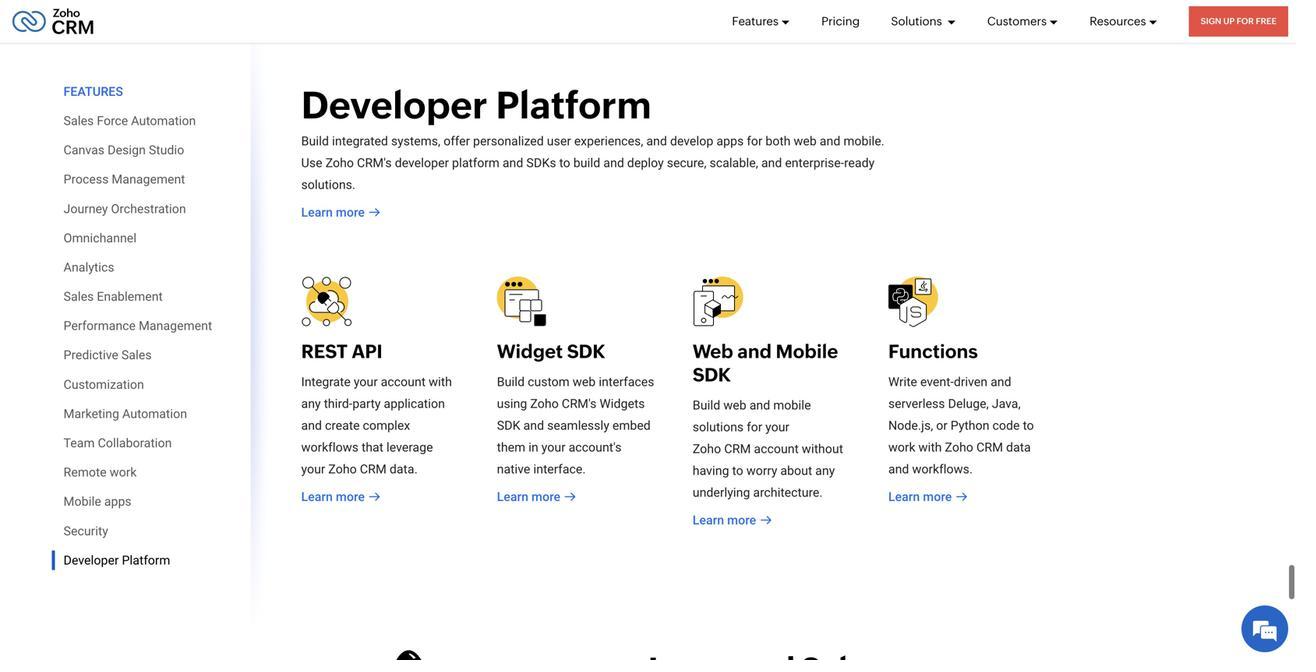 Task type: describe. For each thing, give the bounding box(es) containing it.
sales force automation
[[64, 113, 196, 128]]

build web and mobile solutions for your zoho crm
[[693, 398, 811, 456]]

studio
[[149, 143, 184, 158]]

and down personalized on the left top
[[503, 155, 523, 170]]

canvas design studio
[[64, 143, 184, 158]]

more for web
[[727, 513, 756, 528]]

enterprise-
[[785, 155, 844, 170]]

canvas
[[64, 143, 104, 158]]

web and mobile sdk
[[693, 341, 838, 386]]

journey
[[64, 201, 108, 216]]

python
[[951, 418, 990, 433]]

underlying
[[693, 485, 750, 500]]

to inside account without having to worry about any underlying architecture.
[[732, 463, 743, 478]]

performance management
[[64, 319, 212, 333]]

worry
[[747, 463, 777, 478]]

developer platform and sdks to build and deploy secure, scalable, and enterprise-ready solutions.
[[301, 155, 875, 192]]

customization
[[64, 377, 144, 392]]

features link
[[732, 0, 790, 43]]

data
[[1006, 440, 1031, 455]]

integrated
[[332, 134, 388, 148]]

learn for widget
[[497, 489, 529, 504]]

collaboration
[[98, 436, 172, 451]]

use
[[301, 155, 322, 170]]

remote work
[[64, 465, 137, 480]]

widget
[[497, 341, 563, 362]]

1 horizontal spatial developer
[[301, 84, 488, 127]]

any inside account without having to worry about any underlying architecture.
[[816, 463, 835, 478]]

web inside build custom web interfaces using
[[573, 374, 596, 389]]

learn down workflows.
[[889, 489, 920, 504]]

learn more link for rest
[[301, 487, 380, 506]]

predictive
[[64, 348, 118, 363]]

for inside "build integrated systems, offer personalized user experiences, and develop apps for both web and mobile. use"
[[747, 134, 763, 148]]

work inside write event-driven and serverless deluge, java, node.js, or python code to work with
[[889, 440, 916, 455]]

web inside "build integrated systems, offer personalized user experiences, and develop apps for both web and mobile. use"
[[794, 134, 817, 148]]

driven
[[954, 374, 988, 389]]

orchestration
[[111, 201, 186, 216]]

build custom web interfaces using
[[497, 374, 654, 411]]

build
[[574, 155, 600, 170]]

data and workflows.
[[889, 440, 1031, 477]]

deluge,
[[948, 396, 989, 411]]

web inside the build web and mobile solutions for your zoho crm
[[724, 398, 747, 413]]

team collaboration
[[64, 436, 172, 451]]

platform
[[452, 155, 500, 170]]

your inside the build web and mobile solutions for your zoho crm
[[766, 420, 790, 434]]

crm inside the build web and mobile solutions for your zoho crm
[[724, 442, 751, 456]]

embed
[[613, 418, 651, 433]]

serverless
[[889, 396, 945, 411]]

learn more link for web
[[693, 511, 772, 530]]

leverage
[[387, 440, 433, 455]]

seamlessly
[[547, 418, 609, 433]]

and inside the build web and mobile solutions for your zoho crm
[[750, 398, 770, 413]]

and down both
[[761, 155, 782, 170]]

java,
[[992, 396, 1021, 411]]

rest api
[[301, 341, 383, 362]]

architecture.
[[753, 485, 823, 500]]

widgets
[[600, 396, 645, 411]]

1 vertical spatial developer platform
[[64, 553, 170, 568]]

learn more link for widget
[[497, 487, 576, 506]]

scalable,
[[710, 155, 758, 170]]

for
[[1237, 16, 1254, 26]]

learn for rest
[[301, 489, 333, 504]]

build inside the build web and mobile solutions for your zoho crm
[[693, 398, 721, 413]]

develop
[[670, 134, 714, 148]]

workflows
[[301, 440, 359, 455]]

to inside write event-driven and serverless deluge, java, node.js, or python code to work with
[[1023, 418, 1034, 433]]

and up enterprise-
[[820, 134, 841, 148]]

ready
[[844, 155, 875, 170]]

and down experiences,
[[604, 155, 624, 170]]

sdk for widget sdk
[[567, 341, 605, 362]]

management for process management
[[112, 172, 185, 187]]

up
[[1224, 16, 1235, 26]]

customers
[[987, 14, 1047, 28]]

build for build custom web interfaces using
[[497, 374, 525, 389]]

and inside data and workflows.
[[889, 462, 909, 477]]

process
[[64, 172, 109, 187]]

features
[[732, 14, 779, 28]]

sales enablement
[[64, 289, 163, 304]]

learn more link down solutions.
[[301, 203, 380, 222]]

design
[[108, 143, 146, 158]]

security
[[64, 524, 108, 538]]

0 vertical spatial automation
[[131, 113, 196, 128]]

features
[[64, 84, 123, 99]]

build integrated systems, offer personalized user experiences, and develop apps for both web and mobile. use
[[301, 134, 885, 170]]

1 vertical spatial developer
[[64, 553, 119, 568]]

integrate
[[301, 374, 351, 389]]

account's
[[569, 440, 622, 455]]

that
[[362, 440, 383, 455]]

and inside "widgets sdk and seamlessly embed them in your account's native interface."
[[524, 418, 544, 433]]

personalized
[[473, 134, 544, 148]]

free
[[1256, 16, 1277, 26]]

pricing
[[822, 14, 860, 28]]

without
[[802, 442, 843, 456]]

sign up for free
[[1201, 16, 1277, 26]]

solutions
[[693, 420, 744, 434]]

more for widget
[[532, 489, 561, 504]]

solutions.
[[301, 177, 356, 192]]

force
[[97, 113, 128, 128]]

for inside the build web and mobile solutions for your zoho crm
[[747, 420, 763, 434]]

predictive sales
[[64, 348, 152, 363]]



Task type: vqa. For each thing, say whether or not it's contained in the screenshot.


Task type: locate. For each thing, give the bounding box(es) containing it.
1 horizontal spatial crm's
[[562, 396, 597, 411]]

learn more down underlying at bottom
[[693, 513, 756, 528]]

apps up scalable,
[[717, 134, 744, 148]]

more down underlying at bottom
[[727, 513, 756, 528]]

0 vertical spatial sales
[[64, 113, 94, 128]]

interfaces
[[599, 374, 654, 389]]

zoho up having in the right bottom of the page
[[693, 442, 721, 456]]

learn more down solutions.
[[301, 205, 365, 220]]

crm for zoho crm data.
[[360, 462, 387, 477]]

1 horizontal spatial with
[[919, 440, 942, 455]]

platform up the 'user'
[[496, 84, 652, 127]]

sign up for crm software | zoho crm image
[[235, 650, 591, 660]]

1 horizontal spatial build
[[497, 374, 525, 389]]

to right code
[[1023, 418, 1034, 433]]

1 vertical spatial sales
[[64, 289, 94, 304]]

2 vertical spatial sdk
[[497, 418, 520, 433]]

sdks
[[526, 155, 556, 170]]

more for rest
[[336, 489, 365, 504]]

management for performance management
[[139, 319, 212, 333]]

sdk up build custom web interfaces using
[[567, 341, 605, 362]]

mobile
[[776, 341, 838, 362], [64, 494, 101, 509]]

to inside "developer platform and sdks to build and deploy secure, scalable, and enterprise-ready solutions."
[[559, 155, 570, 170]]

to left worry
[[732, 463, 743, 478]]

0 vertical spatial crm's
[[357, 155, 392, 170]]

performance
[[64, 319, 136, 333]]

any inside integrate your account with any third-party application and create complex workflows that leverage your
[[301, 396, 321, 411]]

0 horizontal spatial apps
[[104, 494, 131, 509]]

zoho crm's
[[325, 155, 392, 170], [530, 396, 597, 411]]

automation up the collaboration on the bottom of page
[[122, 406, 187, 421]]

learn more down workflows.
[[889, 489, 952, 504]]

zoho down custom
[[530, 396, 559, 411]]

team
[[64, 436, 95, 451]]

zoho inside the build web and mobile solutions for your zoho crm
[[693, 442, 721, 456]]

0 vertical spatial account
[[381, 374, 426, 389]]

zoho crm
[[945, 440, 1003, 455]]

crm
[[977, 440, 1003, 455], [724, 442, 751, 456], [360, 462, 387, 477]]

your down the mobile
[[766, 420, 790, 434]]

0 horizontal spatial account
[[381, 374, 426, 389]]

party
[[352, 396, 381, 411]]

1 vertical spatial sdk
[[693, 364, 731, 386]]

sdk inside "widgets sdk and seamlessly embed them in your account's native interface."
[[497, 418, 520, 433]]

crm down that
[[360, 462, 387, 477]]

0 horizontal spatial any
[[301, 396, 321, 411]]

mobile down remote
[[64, 494, 101, 509]]

learn down solutions.
[[301, 205, 333, 220]]

and left workflows.
[[889, 462, 909, 477]]

with
[[429, 374, 452, 389], [919, 440, 942, 455]]

account without having to worry about any underlying architecture.
[[693, 442, 843, 500]]

0 horizontal spatial work
[[110, 465, 137, 480]]

sales up canvas
[[64, 113, 94, 128]]

developer platform up offer
[[301, 84, 652, 127]]

zoho crm's down custom
[[530, 396, 597, 411]]

zoho crm logo image
[[12, 4, 94, 39]]

learn for web
[[693, 513, 724, 528]]

developer platform
[[301, 84, 652, 127], [64, 553, 170, 568]]

account
[[381, 374, 426, 389], [754, 442, 799, 456]]

apps down remote work
[[104, 494, 131, 509]]

build inside build custom web interfaces using
[[497, 374, 525, 389]]

0 horizontal spatial developer
[[64, 553, 119, 568]]

crm's down integrated
[[357, 155, 392, 170]]

write event-driven and serverless deluge, java, node.js, or python code to work with
[[889, 374, 1034, 455]]

web right custom
[[573, 374, 596, 389]]

learn down native
[[497, 489, 529, 504]]

crm's for integrated
[[357, 155, 392, 170]]

to left build
[[559, 155, 570, 170]]

your inside "widgets sdk and seamlessly embed them in your account's native interface."
[[542, 440, 566, 455]]

and left the mobile
[[750, 398, 770, 413]]

functions
[[889, 341, 978, 362]]

user
[[547, 134, 571, 148]]

and inside web and mobile sdk
[[738, 341, 772, 362]]

with down or
[[919, 440, 942, 455]]

0 vertical spatial web
[[794, 134, 817, 148]]

and right "web"
[[738, 341, 772, 362]]

having
[[693, 463, 729, 478]]

crm's
[[357, 155, 392, 170], [562, 396, 597, 411]]

zoho for custom
[[530, 396, 559, 411]]

sales for sales force automation
[[64, 113, 94, 128]]

0 vertical spatial build
[[301, 134, 329, 148]]

your right in
[[542, 440, 566, 455]]

crm down code
[[977, 440, 1003, 455]]

solutions link
[[891, 0, 956, 43]]

complex
[[363, 418, 410, 433]]

widget sdk
[[497, 341, 605, 362]]

application
[[384, 396, 445, 411]]

and up 'workflows'
[[301, 418, 322, 433]]

with inside integrate your account with any third-party application and create complex workflows that leverage your
[[429, 374, 452, 389]]

more down workflows.
[[923, 489, 952, 504]]

zoho down 'workflows'
[[328, 462, 357, 477]]

1 vertical spatial to
[[1023, 418, 1034, 433]]

and up deploy
[[646, 134, 667, 148]]

1 horizontal spatial apps
[[717, 134, 744, 148]]

analytics
[[64, 260, 114, 275]]

learn more link down workflows.
[[889, 487, 968, 506]]

0 horizontal spatial web
[[573, 374, 596, 389]]

platform down mobile apps
[[122, 553, 170, 568]]

rest
[[301, 341, 348, 362]]

experiences,
[[574, 134, 643, 148]]

zoho crm's for custom
[[530, 396, 597, 411]]

data.
[[390, 462, 418, 477]]

0 vertical spatial sdk
[[567, 341, 605, 362]]

1 horizontal spatial any
[[816, 463, 835, 478]]

and up java,
[[991, 374, 1012, 389]]

build up solutions
[[693, 398, 721, 413]]

1 horizontal spatial work
[[889, 440, 916, 455]]

learn more for web
[[693, 513, 756, 528]]

more
[[336, 205, 365, 220], [336, 489, 365, 504], [532, 489, 561, 504], [923, 489, 952, 504], [727, 513, 756, 528]]

2 horizontal spatial build
[[693, 398, 721, 413]]

account inside account without having to worry about any underlying architecture.
[[754, 442, 799, 456]]

0 horizontal spatial zoho crm's
[[325, 155, 392, 170]]

1 vertical spatial web
[[573, 374, 596, 389]]

0 vertical spatial any
[[301, 396, 321, 411]]

offer
[[444, 134, 470, 148]]

1 vertical spatial management
[[139, 319, 212, 333]]

0 vertical spatial for
[[747, 134, 763, 148]]

mobile
[[773, 398, 811, 413]]

account inside integrate your account with any third-party application and create complex workflows that leverage your
[[381, 374, 426, 389]]

2 vertical spatial web
[[724, 398, 747, 413]]

0 horizontal spatial build
[[301, 134, 329, 148]]

build for build integrated systems, offer personalized user experiences, and develop apps for both web and mobile. use
[[301, 134, 329, 148]]

event-
[[921, 374, 954, 389]]

any down integrate
[[301, 396, 321, 411]]

both
[[766, 134, 791, 148]]

0 horizontal spatial sdk
[[497, 418, 520, 433]]

2 horizontal spatial crm
[[977, 440, 1003, 455]]

native
[[497, 462, 530, 477]]

zoho crm data.
[[328, 462, 418, 477]]

crm's up seamlessly
[[562, 396, 597, 411]]

api
[[352, 341, 383, 362]]

developer down security
[[64, 553, 119, 568]]

0 vertical spatial work
[[889, 440, 916, 455]]

write
[[889, 374, 917, 389]]

widgets sdk and seamlessly embed them in your account's native interface.
[[497, 396, 651, 477]]

0 vertical spatial zoho crm's
[[325, 155, 392, 170]]

sales for sales enablement
[[64, 289, 94, 304]]

zoho crm's down integrated
[[325, 155, 392, 170]]

1 horizontal spatial zoho crm's
[[530, 396, 597, 411]]

0 horizontal spatial with
[[429, 374, 452, 389]]

learn down 'workflows'
[[301, 489, 333, 504]]

crm for zoho crm
[[977, 440, 1003, 455]]

node.js,
[[889, 418, 933, 433]]

any down without
[[816, 463, 835, 478]]

0 horizontal spatial to
[[559, 155, 570, 170]]

zoho for integrated
[[325, 155, 354, 170]]

and inside write event-driven and serverless deluge, java, node.js, or python code to work with
[[991, 374, 1012, 389]]

solutions
[[891, 14, 945, 28]]

zoho up solutions.
[[325, 155, 354, 170]]

management down enablement
[[139, 319, 212, 333]]

1 vertical spatial account
[[754, 442, 799, 456]]

1 horizontal spatial crm
[[724, 442, 751, 456]]

sdk for widgets sdk and seamlessly embed them in your account's native interface.
[[497, 418, 520, 433]]

0 vertical spatial management
[[112, 172, 185, 187]]

0 horizontal spatial developer platform
[[64, 553, 170, 568]]

them
[[497, 440, 526, 455]]

zoho for event-
[[945, 440, 974, 455]]

1 vertical spatial crm's
[[562, 396, 597, 411]]

2 vertical spatial sales
[[121, 348, 152, 363]]

0 horizontal spatial mobile
[[64, 494, 101, 509]]

create
[[325, 418, 360, 433]]

work down team collaboration
[[110, 465, 137, 480]]

for
[[747, 134, 763, 148], [747, 420, 763, 434]]

learn
[[301, 205, 333, 220], [301, 489, 333, 504], [497, 489, 529, 504], [889, 489, 920, 504], [693, 513, 724, 528]]

your up party
[[354, 374, 378, 389]]

1 vertical spatial build
[[497, 374, 525, 389]]

integrate your account with any third-party application and create complex workflows that leverage your
[[301, 374, 452, 477]]

sales down performance management
[[121, 348, 152, 363]]

your
[[354, 374, 378, 389], [766, 420, 790, 434], [542, 440, 566, 455], [301, 462, 325, 477]]

0 vertical spatial developer
[[301, 84, 488, 127]]

custom
[[528, 374, 570, 389]]

marketing
[[64, 406, 119, 421]]

or
[[936, 418, 948, 433]]

2 horizontal spatial to
[[1023, 418, 1034, 433]]

with inside write event-driven and serverless deluge, java, node.js, or python code to work with
[[919, 440, 942, 455]]

sales
[[64, 113, 94, 128], [64, 289, 94, 304], [121, 348, 152, 363]]

1 horizontal spatial web
[[724, 398, 747, 413]]

2 horizontal spatial web
[[794, 134, 817, 148]]

developer up the systems, at the left top
[[301, 84, 488, 127]]

1 vertical spatial mobile
[[64, 494, 101, 509]]

your down 'workflows'
[[301, 462, 325, 477]]

for left both
[[747, 134, 763, 148]]

and inside integrate your account with any third-party application and create complex workflows that leverage your
[[301, 418, 322, 433]]

1 vertical spatial work
[[110, 465, 137, 480]]

zoho down python
[[945, 440, 974, 455]]

2 vertical spatial to
[[732, 463, 743, 478]]

1 vertical spatial any
[[816, 463, 835, 478]]

about
[[781, 463, 812, 478]]

developer
[[301, 84, 488, 127], [64, 553, 119, 568]]

pricing link
[[822, 0, 860, 43]]

code
[[993, 418, 1020, 433]]

learn more down native
[[497, 489, 561, 504]]

1 vertical spatial for
[[747, 420, 763, 434]]

resources
[[1090, 14, 1146, 28]]

1 for from the top
[[747, 134, 763, 148]]

learn more link down underlying at bottom
[[693, 511, 772, 530]]

1 horizontal spatial to
[[732, 463, 743, 478]]

build up the use
[[301, 134, 329, 148]]

account up worry
[[754, 442, 799, 456]]

1 horizontal spatial sdk
[[567, 341, 605, 362]]

0 vertical spatial platform
[[496, 84, 652, 127]]

more down solutions.
[[336, 205, 365, 220]]

learn more link down zoho crm data.
[[301, 487, 380, 506]]

more down zoho crm data.
[[336, 489, 365, 504]]

2 vertical spatial build
[[693, 398, 721, 413]]

mobile up the mobile
[[776, 341, 838, 362]]

learn down underlying at bottom
[[693, 513, 724, 528]]

0 horizontal spatial platform
[[122, 553, 170, 568]]

build up using
[[497, 374, 525, 389]]

zoho
[[325, 155, 354, 170], [530, 396, 559, 411], [945, 440, 974, 455], [693, 442, 721, 456], [328, 462, 357, 477]]

management up orchestration
[[112, 172, 185, 187]]

platform
[[496, 84, 652, 127], [122, 553, 170, 568]]

learn more link down native
[[497, 487, 576, 506]]

to
[[559, 155, 570, 170], [1023, 418, 1034, 433], [732, 463, 743, 478]]

web up solutions
[[724, 398, 747, 413]]

mobile apps
[[64, 494, 131, 509]]

deploy
[[627, 155, 664, 170]]

with up application
[[429, 374, 452, 389]]

sign
[[1201, 16, 1222, 26]]

in
[[529, 440, 539, 455]]

automation up studio
[[131, 113, 196, 128]]

interface.
[[533, 462, 586, 477]]

build inside "build integrated systems, offer personalized user experiences, and develop apps for both web and mobile. use"
[[301, 134, 329, 148]]

and up in
[[524, 418, 544, 433]]

learn more down zoho crm data.
[[301, 489, 365, 504]]

learn more link
[[301, 203, 380, 222], [301, 487, 380, 506], [497, 487, 576, 506], [889, 487, 968, 506], [693, 511, 772, 530]]

account up application
[[381, 374, 426, 389]]

learn more for widget
[[497, 489, 561, 504]]

work down node.js,
[[889, 440, 916, 455]]

1 vertical spatial zoho crm's
[[530, 396, 597, 411]]

more down interface.
[[532, 489, 561, 504]]

and
[[646, 134, 667, 148], [820, 134, 841, 148], [503, 155, 523, 170], [604, 155, 624, 170], [761, 155, 782, 170], [738, 341, 772, 362], [991, 374, 1012, 389], [750, 398, 770, 413], [301, 418, 322, 433], [524, 418, 544, 433], [889, 462, 909, 477]]

0 horizontal spatial crm's
[[357, 155, 392, 170]]

developer platform down security
[[64, 553, 170, 568]]

mobile inside web and mobile sdk
[[776, 341, 838, 362]]

0 vertical spatial apps
[[717, 134, 744, 148]]

sdk up them
[[497, 418, 520, 433]]

sdk down "web"
[[693, 364, 731, 386]]

1 vertical spatial with
[[919, 440, 942, 455]]

0 vertical spatial mobile
[[776, 341, 838, 362]]

apps inside "build integrated systems, offer personalized user experiences, and develop apps for both web and mobile. use"
[[717, 134, 744, 148]]

0 horizontal spatial crm
[[360, 462, 387, 477]]

sdk inside web and mobile sdk
[[693, 364, 731, 386]]

using
[[497, 396, 527, 411]]

1 vertical spatial platform
[[122, 553, 170, 568]]

1 vertical spatial automation
[[122, 406, 187, 421]]

1 horizontal spatial platform
[[496, 84, 652, 127]]

sales down analytics at left top
[[64, 289, 94, 304]]

1 vertical spatial apps
[[104, 494, 131, 509]]

mobile.
[[844, 134, 885, 148]]

zoho crm's for integrated
[[325, 155, 392, 170]]

0 vertical spatial to
[[559, 155, 570, 170]]

web up enterprise-
[[794, 134, 817, 148]]

learn more for rest
[[301, 489, 365, 504]]

1 horizontal spatial mobile
[[776, 341, 838, 362]]

omnichannel
[[64, 231, 137, 245]]

1 horizontal spatial developer platform
[[301, 84, 652, 127]]

secure,
[[667, 155, 707, 170]]

crm's for custom
[[562, 396, 597, 411]]

developer
[[395, 155, 449, 170]]

0 vertical spatial developer platform
[[301, 84, 652, 127]]

crm down solutions
[[724, 442, 751, 456]]

sign up for free link
[[1189, 6, 1289, 37]]

web
[[693, 341, 733, 362]]

2 horizontal spatial sdk
[[693, 364, 731, 386]]

journey orchestration
[[64, 201, 186, 216]]

menu shadow image
[[251, 0, 274, 656]]

for right solutions
[[747, 420, 763, 434]]

2 for from the top
[[747, 420, 763, 434]]

1 horizontal spatial account
[[754, 442, 799, 456]]

0 vertical spatial with
[[429, 374, 452, 389]]



